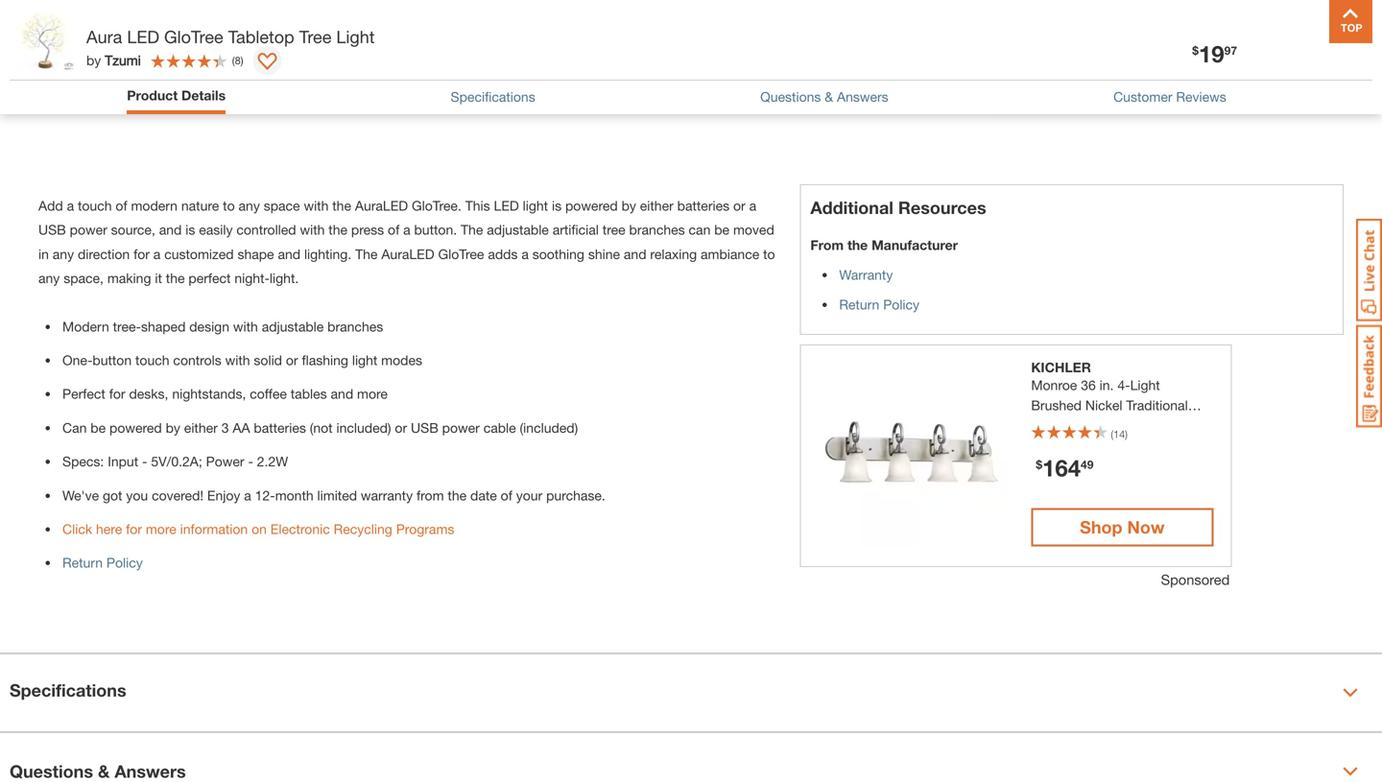 Task type: describe. For each thing, give the bounding box(es) containing it.
0 horizontal spatial the
[[355, 246, 378, 262]]

tree
[[299, 26, 332, 47]]

1 vertical spatial either
[[184, 420, 218, 436]]

1 vertical spatial any
[[53, 246, 74, 262]]

one-button touch controls with solid or flashing light modes
[[62, 352, 422, 368]]

add
[[38, 198, 63, 214]]

the left "date"
[[448, 487, 467, 503]]

date
[[470, 487, 497, 503]]

electronic
[[270, 521, 330, 537]]

controlled
[[236, 222, 296, 238]]

1 vertical spatial usb
[[411, 420, 438, 436]]

19
[[1199, 40, 1224, 67]]

led inside add a touch of modern nature to any space with the auraled glotree. this led light is powered by either batteries or a usb power source, and is easily controlled with the press of a button. the adjustable artificial tree branches can be moved in any direction for a customized shape and lighting. the auraled glotree adds a soothing shine and relaxing ambiance to any space, making it the perfect night-light.
[[494, 198, 519, 214]]

caret image
[[1343, 764, 1358, 779]]

0 horizontal spatial powered
[[109, 420, 162, 436]]

2 vertical spatial light
[[1134, 418, 1164, 433]]

light for tree
[[336, 26, 375, 47]]

click
[[62, 521, 92, 537]]

1 vertical spatial specifications
[[10, 680, 126, 701]]

164
[[1042, 454, 1081, 481]]

modern tree-shaped design with adjustable branches
[[62, 318, 383, 334]]

shaped
[[141, 318, 186, 334]]

light for 4-
[[1130, 377, 1160, 393]]

now
[[1127, 517, 1165, 538]]

light.
[[270, 270, 299, 286]]

the right from
[[848, 237, 868, 253]]

nature
[[181, 198, 219, 214]]

1 product details from the left
[[10, 87, 137, 108]]

shop
[[1080, 517, 1123, 538]]

2.2w
[[257, 454, 288, 469]]

purchase.
[[546, 487, 606, 503]]

included)
[[336, 420, 391, 436]]

aa
[[233, 420, 250, 436]]

a up the it
[[153, 246, 161, 262]]

0 horizontal spatial glotree
[[164, 26, 223, 47]]

2 vertical spatial by
[[166, 420, 180, 436]]

tree
[[603, 222, 626, 238]]

tzumi
[[105, 52, 141, 68]]

artificial
[[553, 222, 599, 238]]

button.
[[414, 222, 457, 238]]

1 horizontal spatial questions
[[760, 89, 821, 105]]

modes
[[381, 352, 422, 368]]

1 vertical spatial or
[[286, 352, 298, 368]]

nightstands,
[[172, 386, 246, 402]]

1 vertical spatial &
[[98, 761, 110, 782]]

kichler
[[1031, 359, 1091, 375]]

soothing
[[532, 246, 584, 262]]

programs
[[396, 521, 454, 537]]

button
[[93, 352, 132, 368]]

1 vertical spatial adjustable
[[262, 318, 324, 334]]

and up the light. on the top
[[278, 246, 300, 262]]

customized
[[164, 246, 234, 262]]

click here for more information on electronic recycling programs
[[62, 521, 454, 537]]

one-
[[62, 352, 93, 368]]

your
[[516, 487, 543, 503]]

with up lighting.
[[300, 222, 325, 238]]

) for ( 14 )
[[1125, 428, 1128, 441]]

a left 12-
[[244, 487, 251, 503]]

add a touch of modern nature to any space with the auraled glotree. this led light is powered by either batteries or a usb power source, and is easily controlled with the press of a button. the adjustable artificial tree branches can be moved in any direction for a customized shape and lighting. the auraled glotree adds a soothing shine and relaxing ambiance to any space, making it the perfect night-light.
[[38, 198, 775, 286]]

desks,
[[129, 386, 168, 402]]

modern
[[62, 318, 109, 334]]

$ 164 49
[[1036, 454, 1094, 481]]

cable
[[483, 420, 516, 436]]

display image
[[258, 53, 277, 72]]

customer reviews
[[1114, 89, 1226, 105]]

tree-
[[113, 318, 141, 334]]

1 vertical spatial answers
[[115, 761, 186, 782]]

etched
[[1066, 438, 1108, 454]]

direction
[[78, 246, 130, 262]]

glotree.
[[412, 198, 462, 214]]

or inside add a touch of modern nature to any space with the auraled glotree. this led light is powered by either batteries or a usb power source, and is easily controlled with the press of a button. the adjustable artificial tree branches can be moved in any direction for a customized shape and lighting. the auraled glotree adds a soothing shine and relaxing ambiance to any space, making it the perfect night-light.
[[733, 198, 746, 214]]

specs: input - 5v/0.2a; power - 2.2w
[[62, 454, 288, 469]]

8
[[235, 54, 241, 66]]

0 horizontal spatial batteries
[[254, 420, 306, 436]]

$ for 19
[[1192, 44, 1199, 57]]

1 details from the left
[[80, 87, 137, 108]]

modern
[[131, 198, 178, 214]]

adds
[[488, 246, 518, 262]]

from
[[417, 487, 444, 503]]

) for ( 8 )
[[241, 54, 243, 66]]

0 vertical spatial to
[[223, 198, 235, 214]]

1 horizontal spatial more
[[357, 386, 388, 402]]

tabletop
[[228, 26, 294, 47]]

2 vertical spatial for
[[126, 521, 142, 537]]

1 product from the left
[[10, 87, 75, 108]]

2 vertical spatial or
[[395, 420, 407, 436]]

input
[[108, 454, 138, 469]]

( 8 )
[[232, 54, 243, 66]]

by tzumi
[[86, 52, 141, 68]]

return policy for left return policy link
[[62, 555, 143, 571]]

easily
[[199, 222, 233, 238]]

perfect
[[189, 270, 231, 286]]

1 vertical spatial light
[[352, 352, 378, 368]]

a right add
[[67, 198, 74, 214]]

0 vertical spatial by
[[86, 52, 101, 68]]

manufacturer
[[872, 237, 958, 253]]

specs:
[[62, 454, 104, 469]]

$ 19 97
[[1192, 40, 1237, 67]]

it
[[155, 270, 162, 286]]

this
[[465, 198, 490, 214]]

bathroom
[[1031, 418, 1090, 433]]

shop now
[[1080, 517, 1165, 538]]

with up "one-button touch controls with solid or flashing light modes"
[[233, 318, 258, 334]]

you
[[126, 487, 148, 503]]

0 vertical spatial any
[[239, 198, 260, 214]]

live chat image
[[1356, 219, 1382, 322]]

2 details from the left
[[181, 87, 226, 103]]

2 vertical spatial any
[[38, 270, 60, 286]]

either inside add a touch of modern nature to any space with the auraled glotree. this led light is powered by either batteries or a usb power source, and is easily controlled with the press of a button. the adjustable artificial tree branches can be moved in any direction for a customized shape and lighting. the auraled glotree adds a soothing shine and relaxing ambiance to any space, making it the perfect night-light.
[[640, 198, 674, 214]]

shine
[[588, 246, 620, 262]]

1 vertical spatial of
[[388, 222, 400, 238]]

top button
[[1329, 0, 1373, 43]]

making
[[107, 270, 151, 286]]

enjoy
[[207, 487, 240, 503]]

power inside add a touch of modern nature to any space with the auraled glotree. this led light is powered by either batteries or a usb power source, and is easily controlled with the press of a button. the adjustable artificial tree branches can be moved in any direction for a customized shape and lighting. the auraled glotree adds a soothing shine and relaxing ambiance to any space, making it the perfect night-light.
[[70, 222, 107, 238]]

( for 8
[[232, 54, 235, 66]]

vanity
[[1094, 418, 1130, 433]]

nickel
[[1085, 397, 1123, 413]]

lighting.
[[304, 246, 352, 262]]

resources
[[898, 197, 986, 218]]

0 vertical spatial answers
[[837, 89, 888, 105]]

by inside add a touch of modern nature to any space with the auraled glotree. this led light is powered by either batteries or a usb power source, and is easily controlled with the press of a button. the adjustable artificial tree branches can be moved in any direction for a customized shape and lighting. the auraled glotree adds a soothing shine and relaxing ambiance to any space, making it the perfect night-light.
[[622, 198, 636, 214]]

perfect for desks, nightstands, coffee tables and more
[[62, 386, 388, 402]]

monroe
[[1031, 377, 1077, 393]]

12-
[[255, 487, 275, 503]]

covered!
[[152, 487, 203, 503]]

1 vertical spatial auraled
[[381, 246, 434, 262]]

1 vertical spatial to
[[763, 246, 775, 262]]

coffee
[[250, 386, 287, 402]]

5v/0.2a;
[[151, 454, 202, 469]]

ambiance
[[701, 246, 759, 262]]

0 vertical spatial the
[[461, 222, 483, 238]]

from the manufacturer
[[810, 237, 958, 253]]

glass
[[1112, 438, 1145, 454]]

1 vertical spatial questions
[[10, 761, 93, 782]]

product image image
[[14, 10, 77, 72]]

36
[[1081, 377, 1096, 393]]



Task type: vqa. For each thing, say whether or not it's contained in the screenshot.
Baton Rouge 9PM
no



Task type: locate. For each thing, give the bounding box(es) containing it.
or right included)
[[395, 420, 407, 436]]

1 vertical spatial touch
[[135, 352, 169, 368]]

0 vertical spatial of
[[116, 198, 127, 214]]

glotree left tabletop
[[164, 26, 223, 47]]

monroe 36 in. 4-light brushed nickel traditional bathroom vanity light with satin etched glass image
[[820, 360, 1007, 547]]

is
[[552, 198, 562, 214], [185, 222, 195, 238]]

return down warranty
[[839, 297, 880, 312]]

is left the easily
[[185, 222, 195, 238]]

more down covered!
[[146, 521, 176, 537]]

details down the aura led glotree tabletop tree light
[[181, 87, 226, 103]]

light
[[523, 198, 548, 214], [352, 352, 378, 368]]

led
[[127, 26, 159, 47], [494, 198, 519, 214]]

0 vertical spatial questions & answers
[[760, 89, 888, 105]]

$ for 164
[[1036, 458, 1042, 471]]

0 vertical spatial adjustable
[[487, 222, 549, 238]]

return policy link down warranty
[[839, 297, 920, 312]]

touch for button
[[135, 352, 169, 368]]

feedback link image
[[1356, 324, 1382, 428]]

policy for the topmost return policy link
[[883, 297, 920, 312]]

with down traditional
[[1168, 418, 1193, 433]]

0 vertical spatial usb
[[38, 222, 66, 238]]

1 horizontal spatial touch
[[135, 352, 169, 368]]

1 vertical spatial branches
[[327, 318, 383, 334]]

touch right add
[[78, 198, 112, 214]]

to
[[223, 198, 235, 214], [763, 246, 775, 262]]

source,
[[111, 222, 155, 238]]

return down click
[[62, 555, 103, 571]]

policy down here on the left bottom of the page
[[106, 555, 143, 571]]

1 vertical spatial powered
[[109, 420, 162, 436]]

aura led glotree tabletop tree light
[[86, 26, 375, 47]]

with left solid
[[225, 352, 250, 368]]

1 horizontal spatial to
[[763, 246, 775, 262]]

2 product from the left
[[127, 87, 178, 103]]

1 vertical spatial be
[[91, 420, 106, 436]]

14
[[1113, 428, 1125, 441]]

glotree
[[164, 26, 223, 47], [438, 246, 484, 262]]

97
[[1224, 44, 1237, 57]]

1 horizontal spatial details
[[181, 87, 226, 103]]

0 vertical spatial )
[[241, 54, 243, 66]]

0 horizontal spatial $
[[1036, 458, 1042, 471]]

shape
[[238, 246, 274, 262]]

$ left 97
[[1192, 44, 1199, 57]]

for inside add a touch of modern nature to any space with the auraled glotree. this led light is powered by either batteries or a usb power source, and is easily controlled with the press of a button. the adjustable artificial tree branches can be moved in any direction for a customized shape and lighting. the auraled glotree adds a soothing shine and relaxing ambiance to any space, making it the perfect night-light.
[[133, 246, 150, 262]]

auraled up press
[[355, 198, 408, 214]]

traditional
[[1126, 397, 1188, 413]]

0 horizontal spatial policy
[[106, 555, 143, 571]]

aura
[[86, 26, 122, 47]]

the up lighting.
[[329, 222, 347, 238]]

light up traditional
[[1130, 377, 1160, 393]]

be
[[714, 222, 730, 238], [91, 420, 106, 436]]

any right in at the top
[[53, 246, 74, 262]]

0 horizontal spatial return
[[62, 555, 103, 571]]

1 horizontal spatial or
[[395, 420, 407, 436]]

led up the tzumi
[[127, 26, 159, 47]]

or
[[733, 198, 746, 214], [286, 352, 298, 368], [395, 420, 407, 436]]

to up the easily
[[223, 198, 235, 214]]

the
[[332, 198, 351, 214], [329, 222, 347, 238], [848, 237, 868, 253], [166, 270, 185, 286], [448, 487, 467, 503]]

glotree inside add a touch of modern nature to any space with the auraled glotree. this led light is powered by either batteries or a usb power source, and is easily controlled with the press of a button. the adjustable artificial tree branches can be moved in any direction for a customized shape and lighting. the auraled glotree adds a soothing shine and relaxing ambiance to any space, making it the perfect night-light.
[[438, 246, 484, 262]]

4-
[[1118, 377, 1130, 393]]

1 horizontal spatial usb
[[411, 420, 438, 436]]

questions & answers button
[[760, 87, 888, 107], [760, 87, 888, 107], [0, 733, 1382, 782]]

and right shine
[[624, 246, 646, 262]]

in
[[38, 246, 49, 262]]

return policy down here on the left bottom of the page
[[62, 555, 143, 571]]

of up source,
[[116, 198, 127, 214]]

0 horizontal spatial (
[[232, 54, 235, 66]]

product details button
[[0, 60, 1382, 136], [127, 85, 226, 109], [127, 85, 226, 106]]

1 horizontal spatial answers
[[837, 89, 888, 105]]

here
[[96, 521, 122, 537]]

1 horizontal spatial adjustable
[[487, 222, 549, 238]]

(not
[[310, 420, 333, 436]]

0 vertical spatial led
[[127, 26, 159, 47]]

press
[[351, 222, 384, 238]]

1 vertical spatial $
[[1036, 458, 1042, 471]]

more
[[357, 386, 388, 402], [146, 521, 176, 537]]

powered up artificial
[[565, 198, 618, 214]]

return policy down warranty
[[839, 297, 920, 312]]

moved
[[733, 222, 774, 238]]

0 vertical spatial questions
[[760, 89, 821, 105]]

1 vertical spatial is
[[185, 222, 195, 238]]

0 vertical spatial is
[[552, 198, 562, 214]]

0 horizontal spatial by
[[86, 52, 101, 68]]

perfect
[[62, 386, 105, 402]]

usb right included)
[[411, 420, 438, 436]]

touch inside add a touch of modern nature to any space with the auraled glotree. this led light is powered by either batteries or a usb power source, and is easily controlled with the press of a button. the adjustable artificial tree branches can be moved in any direction for a customized shape and lighting. the auraled glotree adds a soothing shine and relaxing ambiance to any space, making it the perfect night-light.
[[78, 198, 112, 214]]

1 horizontal spatial &
[[825, 89, 833, 105]]

usb
[[38, 222, 66, 238], [411, 420, 438, 436]]

0 vertical spatial branches
[[629, 222, 685, 238]]

1 horizontal spatial glotree
[[438, 246, 484, 262]]

1 vertical spatial by
[[622, 198, 636, 214]]

customer reviews button
[[1114, 87, 1226, 107], [1114, 87, 1226, 107]]

for down source,
[[133, 246, 150, 262]]

and right 'tables'
[[331, 386, 353, 402]]

light left modes
[[352, 352, 378, 368]]

click here for more information on electronic recycling programs link
[[62, 521, 454, 537]]

1 vertical spatial batteries
[[254, 420, 306, 436]]

$ inside $ 19 97
[[1192, 44, 1199, 57]]

any
[[239, 198, 260, 214], [53, 246, 74, 262], [38, 270, 60, 286]]

2 vertical spatial of
[[501, 487, 512, 503]]

a up moved
[[749, 198, 756, 214]]

1 horizontal spatial -
[[248, 454, 253, 469]]

batteries inside add a touch of modern nature to any space with the auraled glotree. this led light is powered by either batteries or a usb power source, and is easily controlled with the press of a button. the adjustable artificial tree branches can be moved in any direction for a customized shape and lighting. the auraled glotree adds a soothing shine and relaxing ambiance to any space, making it the perfect night-light.
[[677, 198, 730, 214]]

light right 'tree'
[[336, 26, 375, 47]]

1 horizontal spatial return policy
[[839, 297, 920, 312]]

adjustable up adds
[[487, 222, 549, 238]]

tables
[[291, 386, 327, 402]]

additional resources
[[810, 197, 986, 218]]

2 product details from the left
[[127, 87, 226, 103]]

and down modern on the left top of page
[[159, 222, 182, 238]]

for left desks, at the left of page
[[109, 386, 125, 402]]

light up soothing on the top left of the page
[[523, 198, 548, 214]]

batteries up can
[[677, 198, 730, 214]]

any down in at the top
[[38, 270, 60, 286]]

product details down by tzumi
[[10, 87, 137, 108]]

a left button.
[[403, 222, 410, 238]]

power
[[70, 222, 107, 238], [442, 420, 480, 436]]

light inside add a touch of modern nature to any space with the auraled glotree. this led light is powered by either batteries or a usb power source, and is easily controlled with the press of a button. the adjustable artificial tree branches can be moved in any direction for a customized shape and lighting. the auraled glotree adds a soothing shine and relaxing ambiance to any space, making it the perfect night-light.
[[523, 198, 548, 214]]

0 horizontal spatial return policy
[[62, 555, 143, 571]]

is up artificial
[[552, 198, 562, 214]]

- right input
[[142, 454, 147, 469]]

( for 14
[[1111, 428, 1113, 441]]

( down the aura led glotree tabletop tree light
[[232, 54, 235, 66]]

customer
[[1114, 89, 1173, 105]]

0 horizontal spatial usb
[[38, 222, 66, 238]]

on
[[252, 521, 267, 537]]

any up controlled
[[239, 198, 260, 214]]

0 horizontal spatial branches
[[327, 318, 383, 334]]

0 horizontal spatial specifications
[[10, 680, 126, 701]]

1 horizontal spatial questions & answers
[[760, 89, 888, 105]]

adjustable inside add a touch of modern nature to any space with the auraled glotree. this led light is powered by either batteries or a usb power source, and is easily controlled with the press of a button. the adjustable artificial tree branches can be moved in any direction for a customized shape and lighting. the auraled glotree adds a soothing shine and relaxing ambiance to any space, making it the perfect night-light.
[[487, 222, 549, 238]]

return policy
[[839, 297, 920, 312], [62, 555, 143, 571]]

can
[[689, 222, 711, 238]]

2 - from the left
[[248, 454, 253, 469]]

recycling
[[334, 521, 392, 537]]

0 horizontal spatial to
[[223, 198, 235, 214]]

reviews
[[1176, 89, 1226, 105]]

return for left return policy link
[[62, 555, 103, 571]]

branches inside add a touch of modern nature to any space with the auraled glotree. this led light is powered by either batteries or a usb power source, and is easily controlled with the press of a button. the adjustable artificial tree branches can be moved in any direction for a customized shape and lighting. the auraled glotree adds a soothing shine and relaxing ambiance to any space, making it the perfect night-light.
[[629, 222, 685, 238]]

details down by tzumi
[[80, 87, 137, 108]]

0 vertical spatial powered
[[565, 198, 618, 214]]

warranty
[[839, 267, 893, 283]]

1 horizontal spatial product
[[127, 87, 178, 103]]

0 vertical spatial or
[[733, 198, 746, 214]]

0 vertical spatial touch
[[78, 198, 112, 214]]

0 vertical spatial for
[[133, 246, 150, 262]]

2 horizontal spatial of
[[501, 487, 512, 503]]

- left 2.2w
[[248, 454, 253, 469]]

in.
[[1100, 377, 1114, 393]]

for
[[133, 246, 150, 262], [109, 386, 125, 402], [126, 521, 142, 537]]

month
[[275, 487, 314, 503]]

0 vertical spatial batteries
[[677, 198, 730, 214]]

usb inside add a touch of modern nature to any space with the auraled glotree. this led light is powered by either batteries or a usb power source, and is easily controlled with the press of a button. the adjustable artificial tree branches can be moved in any direction for a customized shape and lighting. the auraled glotree adds a soothing shine and relaxing ambiance to any space, making it the perfect night-light.
[[38, 222, 66, 238]]

specifications
[[451, 89, 535, 105], [10, 680, 126, 701]]

$ down satin
[[1036, 458, 1042, 471]]

0 horizontal spatial of
[[116, 198, 127, 214]]

by up tree
[[622, 198, 636, 214]]

with inside kichler monroe 36 in. 4-light brushed nickel traditional bathroom vanity light with satin etched glass
[[1168, 418, 1193, 433]]

0 vertical spatial (
[[232, 54, 235, 66]]

warranty link
[[839, 267, 893, 283]]

1 horizontal spatial is
[[552, 198, 562, 214]]

policy
[[883, 297, 920, 312], [106, 555, 143, 571]]

1 horizontal spatial of
[[388, 222, 400, 238]]

1 horizontal spatial (
[[1111, 428, 1113, 441]]

batteries up 2.2w
[[254, 420, 306, 436]]

product
[[10, 87, 75, 108], [127, 87, 178, 103]]

a
[[67, 198, 74, 214], [749, 198, 756, 214], [403, 222, 410, 238], [153, 246, 161, 262], [522, 246, 529, 262], [244, 487, 251, 503]]

for right here on the left bottom of the page
[[126, 521, 142, 537]]

1 horizontal spatial led
[[494, 198, 519, 214]]

the
[[461, 222, 483, 238], [355, 246, 378, 262]]

$ inside $ 164 49
[[1036, 458, 1042, 471]]

led right this
[[494, 198, 519, 214]]

1 horizontal spatial branches
[[629, 222, 685, 238]]

warranty
[[361, 487, 413, 503]]

the right the it
[[166, 270, 185, 286]]

product down product image
[[10, 87, 75, 108]]

adjustable
[[487, 222, 549, 238], [262, 318, 324, 334]]

1 vertical spatial power
[[442, 420, 480, 436]]

0 vertical spatial be
[[714, 222, 730, 238]]

or up moved
[[733, 198, 746, 214]]

1 horizontal spatial either
[[640, 198, 674, 214]]

of right press
[[388, 222, 400, 238]]

1 vertical spatial questions & answers
[[10, 761, 186, 782]]

kichler monroe 36 in. 4-light brushed nickel traditional bathroom vanity light with satin etched glass
[[1031, 359, 1193, 454]]

or right solid
[[286, 352, 298, 368]]

either left 3
[[184, 420, 218, 436]]

power up the direction on the top left of page
[[70, 222, 107, 238]]

sponsored
[[1161, 571, 1230, 588]]

(included)
[[520, 420, 578, 436]]

1 vertical spatial led
[[494, 198, 519, 214]]

questions & answers
[[760, 89, 888, 105], [10, 761, 186, 782]]

$
[[1192, 44, 1199, 57], [1036, 458, 1042, 471]]

1 vertical spatial more
[[146, 521, 176, 537]]

1 vertical spatial return policy
[[62, 555, 143, 571]]

of
[[116, 198, 127, 214], [388, 222, 400, 238], [501, 487, 512, 503]]

0 horizontal spatial &
[[98, 761, 110, 782]]

0 horizontal spatial product
[[10, 87, 75, 108]]

from
[[810, 237, 844, 253]]

be inside add a touch of modern nature to any space with the auraled glotree. this led light is powered by either batteries or a usb power source, and is easily controlled with the press of a button. the adjustable artificial tree branches can be moved in any direction for a customized shape and lighting. the auraled glotree adds a soothing shine and relaxing ambiance to any space, making it the perfect night-light.
[[714, 222, 730, 238]]

a right adds
[[522, 246, 529, 262]]

more up included)
[[357, 386, 388, 402]]

auraled down button.
[[381, 246, 434, 262]]

with right 'space'
[[304, 198, 329, 214]]

1 horizontal spatial batteries
[[677, 198, 730, 214]]

night-
[[235, 270, 270, 286]]

1 vertical spatial the
[[355, 246, 378, 262]]

0 vertical spatial specifications
[[451, 89, 535, 105]]

0 vertical spatial &
[[825, 89, 833, 105]]

limited
[[317, 487, 357, 503]]

policy down warranty link
[[883, 297, 920, 312]]

1 horizontal spatial power
[[442, 420, 480, 436]]

( right etched
[[1111, 428, 1113, 441]]

0 vertical spatial either
[[640, 198, 674, 214]]

1 - from the left
[[142, 454, 147, 469]]

return for the topmost return policy link
[[839, 297, 880, 312]]

0 vertical spatial glotree
[[164, 26, 223, 47]]

(
[[232, 54, 235, 66], [1111, 428, 1113, 441]]

power left cable
[[442, 420, 480, 436]]

by down aura
[[86, 52, 101, 68]]

powered up input
[[109, 420, 162, 436]]

usb down add
[[38, 222, 66, 238]]

the up press
[[332, 198, 351, 214]]

1 horizontal spatial )
[[1125, 428, 1128, 441]]

( 14 )
[[1111, 428, 1128, 441]]

the down press
[[355, 246, 378, 262]]

0 vertical spatial auraled
[[355, 198, 408, 214]]

1 horizontal spatial powered
[[565, 198, 618, 214]]

0 horizontal spatial either
[[184, 420, 218, 436]]

policy for left return policy link
[[106, 555, 143, 571]]

by up specs: input - 5v/0.2a; power - 2.2w
[[166, 420, 180, 436]]

glotree down button.
[[438, 246, 484, 262]]

additional
[[810, 197, 894, 218]]

1 horizontal spatial be
[[714, 222, 730, 238]]

0 vertical spatial policy
[[883, 297, 920, 312]]

0 horizontal spatial led
[[127, 26, 159, 47]]

0 vertical spatial return policy link
[[839, 297, 920, 312]]

0 horizontal spatial return policy link
[[62, 555, 143, 571]]

product details down the tzumi
[[127, 87, 226, 103]]

return policy link down here on the left bottom of the page
[[62, 555, 143, 571]]

with
[[304, 198, 329, 214], [300, 222, 325, 238], [233, 318, 258, 334], [225, 352, 250, 368], [1168, 418, 1193, 433]]

the down this
[[461, 222, 483, 238]]

power
[[206, 454, 244, 469]]

adjustable up solid
[[262, 318, 324, 334]]

light down traditional
[[1134, 418, 1164, 433]]

of left your
[[501, 487, 512, 503]]

to down moved
[[763, 246, 775, 262]]

relaxing
[[650, 246, 697, 262]]

product down the tzumi
[[127, 87, 178, 103]]

either up relaxing
[[640, 198, 674, 214]]

0 horizontal spatial details
[[80, 87, 137, 108]]

branches up flashing
[[327, 318, 383, 334]]

49
[[1081, 458, 1094, 471]]

0 horizontal spatial questions & answers
[[10, 761, 186, 782]]

and
[[159, 222, 182, 238], [278, 246, 300, 262], [624, 246, 646, 262], [331, 386, 353, 402]]

branches up relaxing
[[629, 222, 685, 238]]

touch for a
[[78, 198, 112, 214]]

0 horizontal spatial is
[[185, 222, 195, 238]]

touch up desks, at the left of page
[[135, 352, 169, 368]]

powered inside add a touch of modern nature to any space with the auraled glotree. this led light is powered by either batteries or a usb power source, and is easily controlled with the press of a button. the adjustable artificial tree branches can be moved in any direction for a customized shape and lighting. the auraled glotree adds a soothing shine and relaxing ambiance to any space, making it the perfect night-light.
[[565, 198, 618, 214]]

0 horizontal spatial -
[[142, 454, 147, 469]]

return policy for the topmost return policy link
[[839, 297, 920, 312]]

1 vertical spatial for
[[109, 386, 125, 402]]



